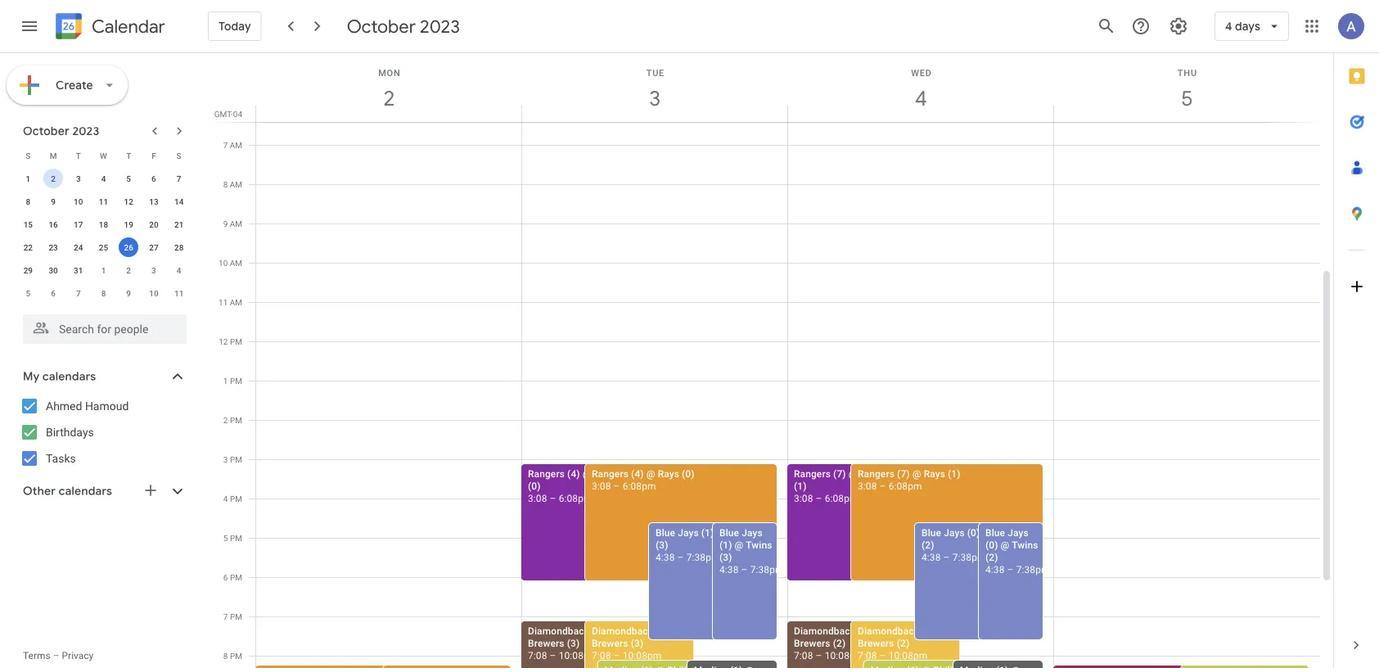 Task type: describe. For each thing, give the bounding box(es) containing it.
14
[[174, 197, 184, 206]]

november 9 element
[[119, 283, 139, 303]]

3 7:08 from the left
[[794, 650, 814, 661]]

10 am
[[219, 258, 242, 268]]

4 days button
[[1215, 7, 1290, 46]]

4 for 4 days
[[1226, 19, 1233, 34]]

other
[[23, 484, 56, 499]]

calendars for my calendars
[[42, 369, 96, 384]]

2 jays from the left
[[742, 527, 763, 538]]

ahmed hamoud
[[46, 399, 129, 413]]

11 am
[[219, 297, 242, 307]]

november 10 element
[[144, 283, 164, 303]]

30
[[49, 265, 58, 275]]

26
[[124, 242, 133, 252]]

4 rangers from the left
[[858, 468, 895, 479]]

ahmed
[[46, 399, 82, 413]]

2 down 1 pm
[[223, 415, 228, 425]]

29 element
[[18, 260, 38, 280]]

2 inside november 2 element
[[126, 265, 131, 275]]

10 element
[[69, 192, 88, 211]]

2 t from the left
[[126, 151, 131, 161]]

29
[[23, 265, 33, 275]]

3 jays from the left
[[944, 527, 965, 538]]

1 rays from the left
[[594, 468, 616, 479]]

row containing s
[[16, 144, 192, 167]]

1 horizontal spatial october 2023
[[347, 15, 460, 38]]

1 7:08 from the left
[[528, 650, 547, 661]]

3 up 'november 10' element
[[152, 265, 156, 275]]

gmt-
[[214, 109, 233, 119]]

terms link
[[23, 650, 51, 662]]

31 element
[[69, 260, 88, 280]]

15 element
[[18, 215, 38, 234]]

10 for the 10 element
[[74, 197, 83, 206]]

tasks
[[46, 452, 76, 465]]

privacy
[[62, 650, 94, 662]]

04
[[233, 109, 242, 119]]

9 for 9 am
[[223, 219, 228, 228]]

main drawer image
[[20, 16, 39, 36]]

0 vertical spatial 9
[[51, 197, 56, 206]]

m
[[50, 151, 57, 161]]

2 (6) from the left
[[661, 625, 674, 637]]

row containing 1
[[16, 167, 192, 190]]

11 for 11 element
[[99, 197, 108, 206]]

mon 2
[[379, 68, 401, 112]]

row containing 8
[[16, 190, 192, 213]]

6 for november 6 element
[[51, 288, 56, 298]]

3 blue from the left
[[922, 527, 942, 538]]

16
[[49, 219, 58, 229]]

today button
[[208, 7, 262, 46]]

wed
[[912, 68, 932, 78]]

12 element
[[119, 192, 139, 211]]

november 6 element
[[43, 283, 63, 303]]

4 column header
[[788, 53, 1055, 122]]

row group containing 1
[[16, 167, 192, 305]]

13 element
[[144, 192, 164, 211]]

mon
[[379, 68, 401, 78]]

2 brewers from the left
[[592, 638, 629, 649]]

9 for november 9 element
[[126, 288, 131, 298]]

4 10:08pm from the left
[[889, 650, 928, 661]]

1 s from the left
[[26, 151, 31, 161]]

calendars for other calendars
[[59, 484, 112, 499]]

8 pm
[[223, 651, 242, 661]]

0 vertical spatial 2023
[[420, 15, 460, 38]]

1 vertical spatial october 2023
[[23, 124, 99, 138]]

3 down 2 pm
[[223, 455, 228, 464]]

2 7:08 from the left
[[592, 650, 611, 661]]

2 diamondbacks from the left
[[592, 625, 659, 637]]

12 for 12
[[124, 197, 133, 206]]

1 blue from the left
[[656, 527, 676, 538]]

1 for 1 pm
[[223, 376, 228, 386]]

pm for 4 pm
[[230, 494, 242, 504]]

22 element
[[18, 237, 38, 257]]

pm for 3 pm
[[230, 455, 242, 464]]

27
[[149, 242, 159, 252]]

3 10:08pm from the left
[[825, 650, 864, 661]]

4 days
[[1226, 19, 1261, 34]]

24
[[74, 242, 83, 252]]

november 8 element
[[94, 283, 113, 303]]

pm for 2 pm
[[230, 415, 242, 425]]

2 cell
[[41, 167, 66, 190]]

2 (4) from the left
[[631, 468, 644, 479]]

3 up the 10 element
[[76, 174, 81, 183]]

days
[[1236, 19, 1261, 34]]

30 element
[[43, 260, 63, 280]]

6 for 6 pm
[[223, 572, 228, 582]]

tue
[[647, 68, 665, 78]]

add other calendars image
[[142, 482, 159, 499]]

3 brewers from the left
[[794, 638, 831, 649]]

3 column header
[[522, 53, 789, 122]]

15
[[23, 219, 33, 229]]

wed 4
[[912, 68, 932, 112]]

7 pm
[[223, 612, 242, 622]]

october 2023 grid
[[16, 144, 192, 305]]

28
[[174, 242, 184, 252]]

4 pm
[[223, 494, 242, 504]]

18
[[99, 219, 108, 229]]

create button
[[7, 66, 128, 105]]

22
[[23, 242, 33, 252]]

19
[[124, 219, 133, 229]]

5 down 4 pm
[[223, 533, 228, 543]]

my calendars
[[23, 369, 96, 384]]

hamoud
[[85, 399, 129, 413]]

23 element
[[43, 237, 63, 257]]

2 blue from the left
[[720, 527, 740, 538]]

21 element
[[169, 215, 189, 234]]

3 diamondbacks from the left
[[794, 625, 861, 637]]

privacy link
[[62, 650, 94, 662]]

2 10:08pm from the left
[[623, 650, 662, 661]]

31
[[74, 265, 83, 275]]

birthdays
[[46, 425, 94, 439]]

9 am
[[223, 219, 242, 228]]

my calendars list
[[3, 393, 203, 472]]

november 1 element
[[94, 260, 113, 280]]

7 am
[[223, 140, 242, 150]]

1 rangers from the left
[[528, 468, 565, 479]]

diamondbacks (6) @ brewers (3) 7:08 – 10:08pm diamondbacks (6) @ brewers (3) 7:08 – 10:08pm
[[528, 625, 685, 661]]

5 pm
[[223, 533, 242, 543]]

11 element
[[94, 192, 113, 211]]

7 for november 7 element
[[76, 288, 81, 298]]

20 element
[[144, 215, 164, 234]]



Task type: vqa. For each thing, say whether or not it's contained in the screenshot.


Task type: locate. For each thing, give the bounding box(es) containing it.
pm for 5 pm
[[230, 533, 242, 543]]

0 horizontal spatial 12
[[124, 197, 133, 206]]

row up 11 element
[[16, 144, 192, 167]]

pm up 1 pm
[[230, 337, 242, 346]]

0 horizontal spatial (5)
[[864, 625, 876, 637]]

5 column header
[[1054, 53, 1321, 122]]

1 horizontal spatial 6
[[152, 174, 156, 183]]

1 vertical spatial 2023
[[72, 124, 99, 138]]

1 horizontal spatial october
[[347, 15, 416, 38]]

7:08
[[528, 650, 547, 661], [592, 650, 611, 661], [794, 650, 814, 661], [858, 650, 878, 661]]

grid containing 2
[[210, 53, 1334, 668]]

10:08pm
[[559, 650, 598, 661], [623, 650, 662, 661], [825, 650, 864, 661], [889, 650, 928, 661]]

f
[[152, 151, 156, 161]]

3 rangers from the left
[[794, 468, 831, 479]]

0 horizontal spatial 2023
[[72, 124, 99, 138]]

pm up 8 pm
[[230, 612, 242, 622]]

4 am from the top
[[230, 258, 242, 268]]

24 element
[[69, 237, 88, 257]]

9 up 16 element
[[51, 197, 56, 206]]

2 inside 2 'cell'
[[51, 174, 56, 183]]

25
[[99, 242, 108, 252]]

2 horizontal spatial 1
[[223, 376, 228, 386]]

row down w
[[16, 167, 192, 190]]

5 up 12 element
[[126, 174, 131, 183]]

4 pm from the top
[[230, 455, 242, 464]]

9 pm from the top
[[230, 651, 242, 661]]

calendars
[[42, 369, 96, 384], [59, 484, 112, 499]]

1 horizontal spatial (4)
[[631, 468, 644, 479]]

my
[[23, 369, 40, 384]]

rays
[[594, 468, 616, 479], [658, 468, 680, 479], [860, 468, 882, 479], [924, 468, 946, 479]]

8 for november 8 element
[[101, 288, 106, 298]]

3 link
[[637, 79, 674, 117]]

1 vertical spatial 12
[[219, 337, 228, 346]]

4 jays from the left
[[1008, 527, 1029, 538]]

november 3 element
[[144, 260, 164, 280]]

8 down november 1 element
[[101, 288, 106, 298]]

1 (5) from the left
[[864, 625, 876, 637]]

pm for 7 pm
[[230, 612, 242, 622]]

5 down thu at the right
[[1181, 85, 1193, 112]]

2 rays from the left
[[658, 468, 680, 479]]

2 down 'm'
[[51, 174, 56, 183]]

7:38pm
[[687, 552, 720, 563], [953, 552, 987, 563], [751, 564, 784, 575], [1017, 564, 1050, 575]]

4 brewers from the left
[[858, 638, 895, 649]]

other calendars
[[23, 484, 112, 499]]

calendars up ahmed
[[42, 369, 96, 384]]

row containing 5
[[16, 282, 192, 305]]

1
[[26, 174, 30, 183], [101, 265, 106, 275], [223, 376, 228, 386]]

11 for the november 11 element at top left
[[174, 288, 184, 298]]

11
[[99, 197, 108, 206], [174, 288, 184, 298], [219, 297, 228, 307]]

diamondbacks (5) @ brewers (2) 7:08 – 10:08pm diamondbacks (5) @ brewers (2) 7:08 – 10:08pm
[[794, 625, 952, 661]]

(6)
[[597, 625, 610, 637], [661, 625, 674, 637]]

am up 12 pm
[[230, 297, 242, 307]]

7 row from the top
[[16, 282, 192, 305]]

2023
[[420, 15, 460, 38], [72, 124, 99, 138]]

23
[[49, 242, 58, 252]]

12 up 19
[[124, 197, 133, 206]]

am down 9 am
[[230, 258, 242, 268]]

6 pm from the top
[[230, 533, 242, 543]]

1 (4) from the left
[[568, 468, 580, 479]]

1 horizontal spatial (7)
[[898, 468, 910, 479]]

2 (7) from the left
[[898, 468, 910, 479]]

(2)
[[922, 539, 935, 551], [986, 552, 999, 563], [833, 638, 846, 649], [897, 638, 910, 649]]

3:08
[[592, 480, 611, 492], [858, 480, 878, 492], [528, 493, 547, 504], [794, 493, 814, 504]]

25 element
[[94, 237, 113, 257]]

8 down 7 pm
[[223, 651, 228, 661]]

pm for 12 pm
[[230, 337, 242, 346]]

20
[[149, 219, 159, 229]]

diamondbacks
[[528, 625, 595, 637], [592, 625, 659, 637], [794, 625, 861, 637], [858, 625, 925, 637]]

0 vertical spatial 6
[[152, 174, 156, 183]]

row up november 8 element
[[16, 259, 192, 282]]

10 for 'november 10' element
[[149, 288, 159, 298]]

november 5 element
[[18, 283, 38, 303]]

pm up 5 pm
[[230, 494, 242, 504]]

1 horizontal spatial 10
[[149, 288, 159, 298]]

pm down 5 pm
[[230, 572, 242, 582]]

am for 10 am
[[230, 258, 242, 268]]

0 horizontal spatial (4)
[[568, 468, 580, 479]]

4 down wed
[[915, 85, 927, 112]]

today
[[219, 19, 251, 34]]

1 (7) from the left
[[834, 468, 847, 479]]

t left f
[[126, 151, 131, 161]]

4 diamondbacks from the left
[[858, 625, 925, 637]]

create
[[56, 78, 93, 93]]

4 left days
[[1226, 19, 1233, 34]]

12 for 12 pm
[[219, 337, 228, 346]]

3 inside tue 3
[[649, 85, 660, 112]]

3 row from the top
[[16, 190, 192, 213]]

2 am from the top
[[230, 179, 242, 189]]

0 horizontal spatial (6)
[[597, 625, 610, 637]]

10
[[74, 197, 83, 206], [219, 258, 228, 268], [149, 288, 159, 298]]

12 down 11 am
[[219, 337, 228, 346]]

12 inside grid
[[219, 337, 228, 346]]

row
[[16, 144, 192, 167], [16, 167, 192, 190], [16, 190, 192, 213], [16, 213, 192, 236], [16, 236, 192, 259], [16, 259, 192, 282], [16, 282, 192, 305]]

1 horizontal spatial 9
[[126, 288, 131, 298]]

row containing 29
[[16, 259, 192, 282]]

1 pm from the top
[[230, 337, 242, 346]]

3
[[649, 85, 660, 112], [76, 174, 81, 183], [152, 265, 156, 275], [223, 455, 228, 464]]

rangers (7) @ rays (1) 3:08 – 6:08pm rangers (7) @ rays (1) 3:08 – 6:08pm blue jays (0) @ twins (2) 4:38 – 7:38pm blue jays (0) @ twins (2) 4:38 – 7:38pm
[[794, 468, 1050, 575]]

pm down 1 pm
[[230, 415, 242, 425]]

0 vertical spatial calendars
[[42, 369, 96, 384]]

tue 3
[[647, 68, 665, 112]]

pm for 6 pm
[[230, 572, 242, 582]]

4 up 5 pm
[[223, 494, 228, 504]]

row containing 15
[[16, 213, 192, 236]]

3 pm
[[223, 455, 242, 464]]

4 for november 4 element at the left of page
[[177, 265, 181, 275]]

0 horizontal spatial 10
[[74, 197, 83, 206]]

None search field
[[0, 308, 203, 344]]

19 element
[[119, 215, 139, 234]]

5 down 29 element
[[26, 288, 30, 298]]

am up 9 am
[[230, 179, 242, 189]]

s left 'm'
[[26, 151, 31, 161]]

8 am
[[223, 179, 242, 189]]

5 link
[[1169, 79, 1207, 117]]

calendars down tasks
[[59, 484, 112, 499]]

14 element
[[169, 192, 189, 211]]

4 for 4 pm
[[223, 494, 228, 504]]

(1)
[[948, 468, 961, 479], [794, 480, 807, 492], [702, 527, 714, 538], [720, 539, 733, 551]]

2 column header
[[256, 53, 522, 122]]

1 horizontal spatial t
[[126, 151, 131, 161]]

1 vertical spatial 1
[[101, 265, 106, 275]]

27 element
[[144, 237, 164, 257]]

1 10:08pm from the left
[[559, 650, 598, 661]]

1 vertical spatial 9
[[223, 219, 228, 228]]

pm
[[230, 337, 242, 346], [230, 376, 242, 386], [230, 415, 242, 425], [230, 455, 242, 464], [230, 494, 242, 504], [230, 533, 242, 543], [230, 572, 242, 582], [230, 612, 242, 622], [230, 651, 242, 661]]

twins
[[728, 527, 755, 538], [994, 527, 1021, 538], [746, 539, 773, 551], [1012, 539, 1039, 551]]

5 inside november 5 element
[[26, 288, 30, 298]]

4 link
[[903, 79, 941, 117]]

8 for 8 am
[[223, 179, 228, 189]]

17 element
[[69, 215, 88, 234]]

november 7 element
[[69, 283, 88, 303]]

28 element
[[169, 237, 189, 257]]

0 vertical spatial october
[[347, 15, 416, 38]]

4 7:08 from the left
[[858, 650, 878, 661]]

november 4 element
[[169, 260, 189, 280]]

pm down 4 pm
[[230, 533, 242, 543]]

other calendars button
[[3, 478, 203, 504]]

am
[[230, 140, 242, 150], [230, 179, 242, 189], [230, 219, 242, 228], [230, 258, 242, 268], [230, 297, 242, 307]]

2 horizontal spatial 10
[[219, 258, 228, 268]]

1 (6) from the left
[[597, 625, 610, 637]]

11 down november 4 element at the left of page
[[174, 288, 184, 298]]

2023 down create
[[72, 124, 99, 138]]

7 down 31 element
[[76, 288, 81, 298]]

row group
[[16, 167, 192, 305]]

8 for 8 pm
[[223, 651, 228, 661]]

1 horizontal spatial 12
[[219, 337, 228, 346]]

1 jays from the left
[[678, 527, 699, 538]]

4 inside wed 4
[[915, 85, 927, 112]]

am for 8 am
[[230, 179, 242, 189]]

pm down 7 pm
[[230, 651, 242, 661]]

2 rangers from the left
[[592, 468, 629, 479]]

12
[[124, 197, 133, 206], [219, 337, 228, 346]]

21
[[174, 219, 184, 229]]

2 horizontal spatial 11
[[219, 297, 228, 307]]

6 row from the top
[[16, 259, 192, 282]]

6
[[152, 174, 156, 183], [51, 288, 56, 298], [223, 572, 228, 582]]

8 pm from the top
[[230, 612, 242, 622]]

2 down mon
[[382, 85, 394, 112]]

(4)
[[568, 468, 580, 479], [631, 468, 644, 479]]

7
[[223, 140, 228, 150], [177, 174, 181, 183], [76, 288, 81, 298], [223, 612, 228, 622]]

gmt-04
[[214, 109, 242, 119]]

grid
[[210, 53, 1334, 668]]

6 down 5 pm
[[223, 572, 228, 582]]

7 up 8 pm
[[223, 612, 228, 622]]

pm for 8 pm
[[230, 651, 242, 661]]

1 row from the top
[[16, 144, 192, 167]]

7 for 7 pm
[[223, 612, 228, 622]]

t
[[76, 151, 81, 161], [126, 151, 131, 161]]

2 link
[[371, 79, 408, 117]]

october 2023 up 'm'
[[23, 124, 99, 138]]

3 down tue
[[649, 85, 660, 112]]

4 row from the top
[[16, 213, 192, 236]]

october up mon
[[347, 15, 416, 38]]

0 vertical spatial october 2023
[[347, 15, 460, 38]]

0 horizontal spatial october 2023
[[23, 124, 99, 138]]

november 11 element
[[169, 283, 189, 303]]

1 left 2 'cell'
[[26, 174, 30, 183]]

2 horizontal spatial 6
[[223, 572, 228, 582]]

am down 04
[[230, 140, 242, 150]]

6:08pm
[[623, 480, 656, 492], [889, 480, 923, 492], [559, 493, 593, 504], [825, 493, 859, 504]]

pm for 1 pm
[[230, 376, 242, 386]]

am down 8 am
[[230, 219, 242, 228]]

17
[[74, 219, 83, 229]]

1 for november 1 element
[[101, 265, 106, 275]]

s right f
[[177, 151, 182, 161]]

october up 'm'
[[23, 124, 70, 138]]

1 pm
[[223, 376, 242, 386]]

4:38
[[656, 552, 675, 563], [922, 552, 941, 563], [720, 564, 739, 575], [986, 564, 1005, 575]]

calendars inside dropdown button
[[42, 369, 96, 384]]

10 for 10 am
[[219, 258, 228, 268]]

1 am from the top
[[230, 140, 242, 150]]

7 up 14 element
[[177, 174, 181, 183]]

am for 9 am
[[230, 219, 242, 228]]

w
[[100, 151, 107, 161]]

0 horizontal spatial 1
[[26, 174, 30, 183]]

7 pm from the top
[[230, 572, 242, 582]]

6 down 30 element
[[51, 288, 56, 298]]

4 up 11 element
[[101, 174, 106, 183]]

1 horizontal spatial 2023
[[420, 15, 460, 38]]

1 horizontal spatial (5)
[[927, 625, 940, 637]]

4 rays from the left
[[924, 468, 946, 479]]

t right 'm'
[[76, 151, 81, 161]]

2 inside mon 2
[[382, 85, 394, 112]]

0 vertical spatial 12
[[124, 197, 133, 206]]

(7)
[[834, 468, 847, 479], [898, 468, 910, 479]]

1 diamondbacks from the left
[[528, 625, 595, 637]]

10 up the '17'
[[74, 197, 83, 206]]

2 up november 9 element
[[126, 265, 131, 275]]

12 inside october 2023 "grid"
[[124, 197, 133, 206]]

8 up 15 element
[[26, 197, 30, 206]]

1 vertical spatial calendars
[[59, 484, 112, 499]]

6 pm
[[223, 572, 242, 582]]

2 pm from the top
[[230, 376, 242, 386]]

1 inside grid
[[223, 376, 228, 386]]

1 brewers from the left
[[528, 638, 565, 649]]

0 horizontal spatial (7)
[[834, 468, 847, 479]]

calendar heading
[[88, 15, 165, 38]]

2 horizontal spatial 9
[[223, 219, 228, 228]]

11 up '18'
[[99, 197, 108, 206]]

4 blue from the left
[[986, 527, 1006, 538]]

4 down 28 element
[[177, 265, 181, 275]]

5
[[1181, 85, 1193, 112], [126, 174, 131, 183], [26, 288, 30, 298], [223, 533, 228, 543]]

my calendars button
[[3, 364, 203, 390]]

0 horizontal spatial t
[[76, 151, 81, 161]]

2 vertical spatial 6
[[223, 572, 228, 582]]

7 down gmt-
[[223, 140, 228, 150]]

26 cell
[[116, 236, 141, 259]]

4 inside dropdown button
[[1226, 19, 1233, 34]]

0 vertical spatial 1
[[26, 174, 30, 183]]

rangers (4) @ rays (0) 3:08 – 6:08pm rangers (4) @ rays (0) 3:08 – 6:08pm blue jays (1) @ twins (3) 4:38 – 7:38pm blue jays (1) @ twins (3) 4:38 – 7:38pm
[[528, 468, 784, 575]]

5 row from the top
[[16, 236, 192, 259]]

calendars inside dropdown button
[[59, 484, 112, 499]]

row down november 1 element
[[16, 282, 192, 305]]

2 pm
[[223, 415, 242, 425]]

3 pm from the top
[[230, 415, 242, 425]]

18 element
[[94, 215, 113, 234]]

0 horizontal spatial october
[[23, 124, 70, 138]]

5 am from the top
[[230, 297, 242, 307]]

2 s from the left
[[177, 151, 182, 161]]

2023 up 2 column header
[[420, 15, 460, 38]]

1 vertical spatial october
[[23, 124, 70, 138]]

5 inside thu 5
[[1181, 85, 1193, 112]]

am for 11 am
[[230, 297, 242, 307]]

5 pm from the top
[[230, 494, 242, 504]]

1 horizontal spatial 1
[[101, 265, 106, 275]]

10 down november 3 element
[[149, 288, 159, 298]]

1 horizontal spatial 11
[[174, 288, 184, 298]]

Search for people text field
[[33, 314, 177, 344]]

1 down 12 pm
[[223, 376, 228, 386]]

thu 5
[[1178, 68, 1198, 112]]

12 pm
[[219, 337, 242, 346]]

–
[[614, 480, 620, 492], [880, 480, 887, 492], [550, 493, 557, 504], [816, 493, 823, 504], [678, 552, 684, 563], [944, 552, 950, 563], [742, 564, 748, 575], [1008, 564, 1014, 575], [550, 650, 557, 661], [614, 650, 620, 661], [816, 650, 823, 661], [880, 650, 887, 661], [53, 650, 59, 662]]

am for 7 am
[[230, 140, 242, 150]]

row down 11 element
[[16, 213, 192, 236]]

2 row from the top
[[16, 167, 192, 190]]

1 vertical spatial 10
[[219, 258, 228, 268]]

11 down "10 am"
[[219, 297, 228, 307]]

1 down 25 element
[[101, 265, 106, 275]]

2 (5) from the left
[[927, 625, 940, 637]]

(3)
[[656, 539, 669, 551], [720, 552, 733, 563], [567, 638, 580, 649], [631, 638, 644, 649]]

9 inside grid
[[223, 219, 228, 228]]

9 up "10 am"
[[223, 219, 228, 228]]

1 horizontal spatial s
[[177, 151, 182, 161]]

3 rays from the left
[[860, 468, 882, 479]]

2 vertical spatial 10
[[149, 288, 159, 298]]

terms
[[23, 650, 51, 662]]

4
[[1226, 19, 1233, 34], [915, 85, 927, 112], [101, 174, 106, 183], [177, 265, 181, 275], [223, 494, 228, 504]]

11 for 11 am
[[219, 297, 228, 307]]

october
[[347, 15, 416, 38], [23, 124, 70, 138]]

11 inside grid
[[219, 297, 228, 307]]

0 vertical spatial 10
[[74, 197, 83, 206]]

9 down november 2 element
[[126, 288, 131, 298]]

row up november 1 element
[[16, 236, 192, 259]]

10 inside grid
[[219, 258, 228, 268]]

jays
[[678, 527, 699, 538], [742, 527, 763, 538], [944, 527, 965, 538], [1008, 527, 1029, 538]]

october 2023 up mon
[[347, 15, 460, 38]]

26, today element
[[119, 237, 139, 257]]

13
[[149, 197, 159, 206]]

7 for 7 am
[[223, 140, 228, 150]]

thu
[[1178, 68, 1198, 78]]

0 horizontal spatial s
[[26, 151, 31, 161]]

8
[[223, 179, 228, 189], [26, 197, 30, 206], [101, 288, 106, 298], [223, 651, 228, 661]]

1 t from the left
[[76, 151, 81, 161]]

tab list
[[1335, 53, 1380, 622]]

0 horizontal spatial 11
[[99, 197, 108, 206]]

1 horizontal spatial (6)
[[661, 625, 674, 637]]

calendar element
[[52, 10, 165, 46]]

1 vertical spatial 6
[[51, 288, 56, 298]]

november 2 element
[[119, 260, 139, 280]]

2 vertical spatial 1
[[223, 376, 228, 386]]

3 am from the top
[[230, 219, 242, 228]]

settings menu image
[[1169, 16, 1189, 36]]

16 element
[[43, 215, 63, 234]]

row containing 22
[[16, 236, 192, 259]]

0 horizontal spatial 6
[[51, 288, 56, 298]]

2 vertical spatial 9
[[126, 288, 131, 298]]

0 horizontal spatial 9
[[51, 197, 56, 206]]

terms – privacy
[[23, 650, 94, 662]]

row up "18" element
[[16, 190, 192, 213]]

october 2023
[[347, 15, 460, 38], [23, 124, 99, 138]]

6 up 13 element at left top
[[152, 174, 156, 183]]

(0)
[[682, 468, 695, 479], [528, 480, 541, 492], [968, 527, 981, 538], [986, 539, 999, 551]]

rangers
[[528, 468, 565, 479], [592, 468, 629, 479], [794, 468, 831, 479], [858, 468, 895, 479]]

pm down 2 pm
[[230, 455, 242, 464]]

pm up 2 pm
[[230, 376, 242, 386]]

8 up 9 am
[[223, 179, 228, 189]]

10 up 11 am
[[219, 258, 228, 268]]

calendar
[[92, 15, 165, 38]]



